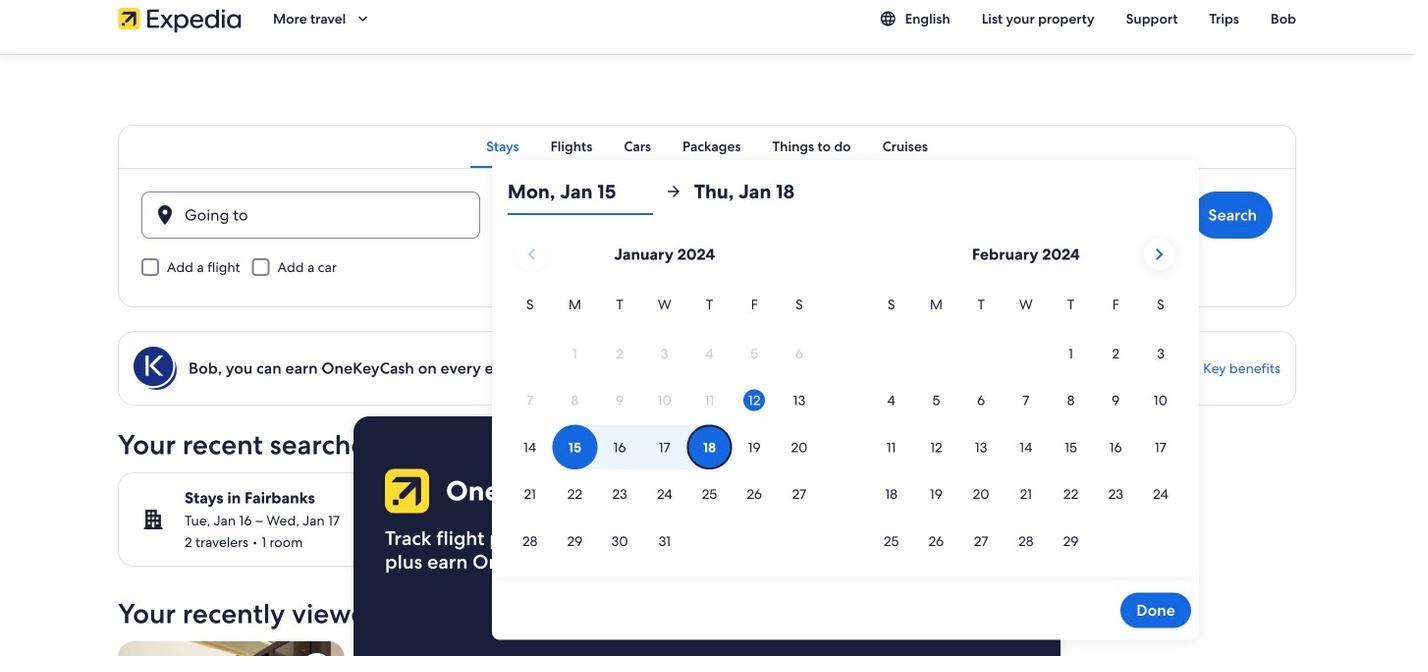 Task type: locate. For each thing, give the bounding box(es) containing it.
today element
[[744, 390, 766, 411]]

one key blue tier image
[[134, 347, 177, 390]]

stays image
[[141, 508, 165, 532], [439, 508, 463, 532]]

bar (on property) image
[[118, 642, 344, 656]]

1 horizontal spatial stays image
[[439, 508, 463, 532]]

application
[[508, 231, 1184, 566]]

main content
[[0, 54, 1415, 656]]

close image
[[999, 441, 1017, 459]]

0 horizontal spatial stays image
[[141, 508, 165, 532]]

tab list
[[118, 125, 1297, 168]]



Task type: vqa. For each thing, say whether or not it's contained in the screenshot.
'Show Next Image For Edgewood Tahoe Resort'
no



Task type: describe. For each thing, give the bounding box(es) containing it.
january 2024 element
[[508, 294, 822, 566]]

more travel image
[[354, 10, 372, 28]]

1 stays image from the left
[[141, 508, 165, 532]]

expedia logo image
[[118, 5, 242, 32]]

directional image
[[665, 183, 683, 200]]

expedia logo image
[[381, 469, 429, 513]]

qr code image
[[916, 491, 1030, 605]]

2 stays image from the left
[[439, 508, 463, 532]]

february 2024 element
[[869, 294, 1184, 566]]

next month image
[[1148, 243, 1172, 266]]

small image
[[880, 10, 906, 28]]

previous month image
[[520, 243, 544, 266]]



